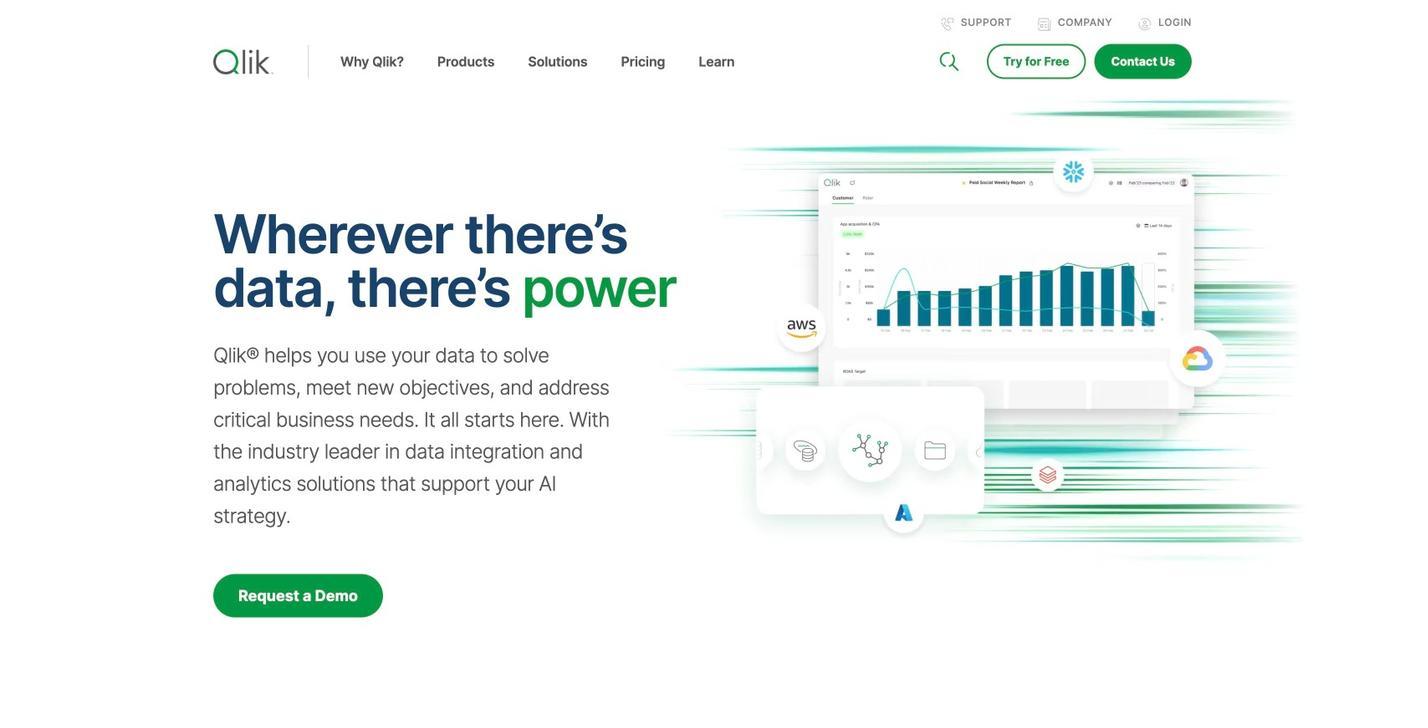 Task type: vqa. For each thing, say whether or not it's contained in the screenshot.
Qlik image
yes



Task type: describe. For each thing, give the bounding box(es) containing it.
login image
[[1138, 18, 1152, 31]]



Task type: locate. For each thing, give the bounding box(es) containing it.
qlik image
[[213, 49, 274, 74]]

support image
[[941, 18, 954, 31]]

company image
[[1038, 18, 1051, 31]]



